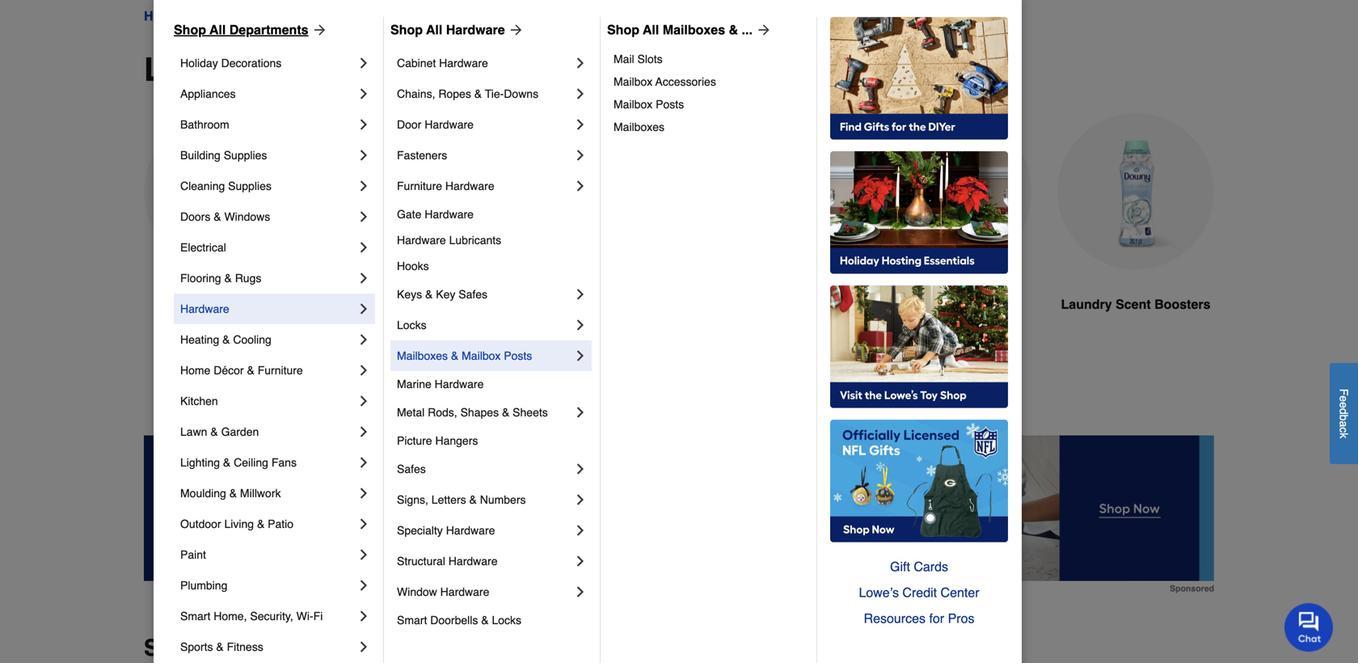 Task type: vqa. For each thing, say whether or not it's contained in the screenshot.
Home
yes



Task type: describe. For each thing, give the bounding box(es) containing it.
chevron right image for chains, ropes & tie-downs
[[573, 86, 589, 102]]

key
[[436, 288, 456, 301]]

outdoor living & patio
[[180, 518, 294, 531]]

lawn & garden
[[180, 425, 259, 438]]

blue bottle of downy fabric softener. image
[[327, 113, 484, 270]]

supplies for bottom "cleaning supplies" "link"
[[228, 180, 272, 192]]

2 vertical spatial mailbox
[[462, 349, 501, 362]]

chevron right image for plumbing
[[356, 577, 372, 594]]

chevron right image for furniture hardware
[[573, 178, 589, 194]]

cooling
[[233, 333, 272, 346]]

home décor & furniture
[[180, 364, 303, 377]]

outdoor
[[180, 518, 221, 531]]

lighting
[[180, 456, 220, 469]]

moulding & millwork
[[180, 487, 281, 500]]

lighting & ceiling fans
[[180, 456, 297, 469]]

gate hardware link
[[397, 201, 589, 227]]

cabinet
[[397, 57, 436, 70]]

& right décor
[[247, 364, 255, 377]]

chevron right image for heating & cooling
[[356, 332, 372, 348]]

building supplies
[[180, 149, 267, 162]]

fabric for fabric softeners
[[354, 297, 393, 312]]

patio
[[268, 518, 294, 531]]

all for hardware
[[426, 22, 443, 37]]

lowe's
[[859, 585, 899, 600]]

home for home
[[144, 8, 180, 23]]

accessories
[[656, 75, 716, 88]]

& right letters
[[469, 493, 477, 506]]

chevron right image for locks
[[573, 317, 589, 333]]

chevron right image for fasteners
[[573, 147, 589, 163]]

removers
[[602, 297, 664, 312]]

chevron right image for paint
[[356, 547, 372, 563]]

fans
[[272, 456, 297, 469]]

lowe's credit center
[[859, 585, 980, 600]]

picture hangers link
[[397, 428, 589, 454]]

supplies for the laundry supplies link
[[371, 8, 420, 23]]

mailbox for mailbox posts
[[614, 98, 653, 111]]

1 vertical spatial cleaning supplies
[[180, 180, 272, 192]]

fabric fresheners link
[[875, 113, 1032, 353]]

resources for pros link
[[831, 606, 1008, 632]]

chat invite button image
[[1285, 603, 1334, 652]]

1 vertical spatial safes
[[397, 463, 426, 476]]

laundry for bottle of downy laundry scent booster. image
[[1061, 297, 1113, 312]]

mailboxes for mailboxes & mailbox posts
[[397, 349, 448, 362]]

supplies for topmost "cleaning supplies" "link"
[[252, 8, 306, 23]]

picture
[[397, 434, 432, 447]]

& up marine hardware
[[451, 349, 459, 362]]

keys & key safes
[[397, 288, 488, 301]]

smart for smart home, security, wi-fi
[[180, 610, 211, 623]]

fresheners
[[940, 297, 1010, 312]]

building supplies link
[[180, 140, 356, 171]]

laundry scent boosters link
[[1058, 113, 1215, 353]]

supplies for building supplies link
[[224, 149, 267, 162]]

white bottle of shout stain remover. image
[[509, 113, 666, 270]]

& left ... on the right top
[[729, 22, 738, 37]]

arrow right image for shop all mailboxes & ...
[[753, 22, 772, 38]]

fabric fresheners
[[897, 297, 1010, 312]]

chevron right image for lawn & garden
[[356, 424, 372, 440]]

hardware for cabinet hardware
[[439, 57, 488, 70]]

doorbells
[[430, 614, 478, 627]]

& left 'sheets' on the bottom left
[[502, 406, 510, 419]]

hardware inside 'link'
[[397, 234, 446, 247]]

chevron right image for hardware
[[356, 301, 372, 317]]

locks inside 'link'
[[492, 614, 522, 627]]

k
[[1338, 433, 1351, 439]]

laundry detergent link
[[144, 113, 301, 353]]

...
[[742, 22, 753, 37]]

supplies down the laundry supplies link
[[281, 51, 415, 88]]

1 vertical spatial laundry supplies
[[144, 51, 415, 88]]

blue spray bottle of febreze fabric freshener. image
[[875, 113, 1032, 270]]

departments
[[229, 22, 309, 37]]

& left rugs
[[224, 272, 232, 285]]

hangers
[[435, 434, 478, 447]]

& left 'tie-'
[[474, 87, 482, 100]]

pros
[[948, 611, 975, 626]]

rugs
[[235, 272, 262, 285]]

mailbox posts link
[[614, 93, 805, 116]]

shapes
[[461, 406, 499, 419]]

chevron right image for metal rods, shapes & sheets
[[573, 404, 589, 421]]

metal
[[397, 406, 425, 419]]

rods,
[[428, 406, 457, 419]]

& right lawn
[[211, 425, 218, 438]]

cleaning for bottom "cleaning supplies" "link"
[[180, 180, 225, 192]]

gift cards link
[[831, 554, 1008, 580]]

& left ceiling
[[223, 456, 231, 469]]

all for departments
[[210, 22, 226, 37]]

0 horizontal spatial posts
[[504, 349, 532, 362]]

fabric softeners link
[[327, 113, 484, 353]]

living
[[224, 518, 254, 531]]

fabric for fabric fresheners
[[897, 297, 936, 312]]

structural hardware
[[397, 555, 498, 568]]

holiday hosting essentials. image
[[831, 151, 1008, 274]]

& right doors
[[214, 210, 221, 223]]

bathroom link
[[180, 109, 356, 140]]

brand
[[240, 635, 305, 661]]

chevron right image for bathroom
[[356, 116, 372, 133]]

appliances link
[[180, 78, 356, 109]]

fi
[[314, 610, 323, 623]]

smart doorbells & locks link
[[397, 607, 589, 633]]

chevron right image for moulding & millwork
[[356, 485, 372, 501]]

furniture hardware link
[[397, 171, 573, 201]]

& left patio
[[257, 518, 265, 531]]

heating & cooling link
[[180, 324, 356, 355]]

arrow right image for shop all departments
[[309, 22, 328, 38]]

tie-
[[485, 87, 504, 100]]

0 vertical spatial laundry supplies
[[320, 8, 420, 23]]

letters
[[432, 493, 466, 506]]

security,
[[250, 610, 293, 623]]

home link
[[144, 6, 180, 26]]

keys & key safes link
[[397, 279, 573, 310]]

signs, letters & numbers link
[[397, 484, 573, 515]]

shop for shop all mailboxes & ...
[[607, 22, 640, 37]]

electrical
[[180, 241, 226, 254]]

mailboxes & mailbox posts link
[[397, 340, 573, 371]]

0 vertical spatial cleaning supplies link
[[194, 6, 306, 26]]

chevron right image for mailboxes & mailbox posts
[[573, 348, 589, 364]]

& left key
[[425, 288, 433, 301]]

doors & windows link
[[180, 201, 356, 232]]

chains,
[[397, 87, 435, 100]]

laundry for the white bottle of shout stain remover. image at the left top of the page
[[512, 297, 563, 312]]

holiday
[[180, 57, 218, 70]]

hardware down flooring
[[180, 302, 229, 315]]

laundry stain removers
[[512, 297, 664, 312]]

chevron right image for outdoor living & patio
[[356, 516, 372, 532]]

chevron right image for window hardware
[[573, 584, 589, 600]]

downs
[[504, 87, 539, 100]]

1 vertical spatial cleaning supplies link
[[180, 171, 356, 201]]

d
[[1338, 408, 1351, 415]]

1 horizontal spatial furniture
[[397, 180, 442, 192]]

ceiling
[[234, 456, 268, 469]]

signs,
[[397, 493, 429, 506]]

hooks
[[397, 260, 429, 273]]

shop all hardware
[[391, 22, 505, 37]]



Task type: locate. For each thing, give the bounding box(es) containing it.
3 all from the left
[[643, 22, 659, 37]]

doors
[[180, 210, 211, 223]]

cleaning supplies up doors & windows
[[180, 180, 272, 192]]

locks down fabric softeners
[[397, 319, 427, 332]]

laundry inside "link"
[[512, 297, 563, 312]]

shop by brand
[[144, 635, 305, 661]]

e up b
[[1338, 402, 1351, 408]]

1 e from the top
[[1338, 396, 1351, 402]]

gift cards
[[890, 559, 949, 574]]

fabric
[[354, 297, 393, 312], [897, 297, 936, 312]]

hardware for structural hardware
[[449, 555, 498, 568]]

cleaning supplies link
[[194, 6, 306, 26], [180, 171, 356, 201]]

sheets
[[513, 406, 548, 419]]

shop up holiday
[[174, 22, 206, 37]]

arrow right image up holiday decorations "link"
[[309, 22, 328, 38]]

cleaning supplies link up decorations
[[194, 6, 306, 26]]

fabric left fresheners
[[897, 297, 936, 312]]

laundry supplies up cabinet
[[320, 8, 420, 23]]

hardware for specialty hardware
[[446, 524, 495, 537]]

arrow right image up mail slots link
[[753, 22, 772, 38]]

1 vertical spatial mailbox
[[614, 98, 653, 111]]

metal rods, shapes & sheets link
[[397, 397, 573, 428]]

mailboxes up marine
[[397, 349, 448, 362]]

chevron right image for flooring & rugs
[[356, 270, 372, 286]]

chevron right image for kitchen
[[356, 393, 372, 409]]

hardware for gate hardware
[[425, 208, 474, 221]]

marine
[[397, 378, 432, 391]]

shop all departments
[[174, 22, 309, 37]]

hooks link
[[397, 253, 589, 279]]

& down window hardware link
[[481, 614, 489, 627]]

chevron right image for door hardware
[[573, 116, 589, 133]]

safes link
[[397, 454, 573, 484]]

home for home décor & furniture
[[180, 364, 211, 377]]

chevron right image for signs, letters & numbers
[[573, 492, 589, 508]]

laundry right departments
[[320, 8, 367, 23]]

1 vertical spatial posts
[[504, 349, 532, 362]]

specialty
[[397, 524, 443, 537]]

hardware down ropes in the left top of the page
[[425, 118, 474, 131]]

window
[[397, 586, 437, 598]]

mailboxes & mailbox posts
[[397, 349, 532, 362]]

0 horizontal spatial fabric
[[354, 297, 393, 312]]

chevron right image for home décor & furniture
[[356, 362, 372, 378]]

cleaning supplies
[[194, 8, 306, 23], [180, 180, 272, 192]]

e up d
[[1338, 396, 1351, 402]]

mailbox accessories link
[[614, 70, 805, 93]]

home
[[144, 8, 180, 23], [180, 364, 211, 377]]

0 vertical spatial furniture
[[397, 180, 442, 192]]

signs, letters & numbers
[[397, 493, 526, 506]]

window hardware link
[[397, 577, 573, 607]]

hardware up hardware lubricants
[[425, 208, 474, 221]]

green container of gain laundry detergent. image
[[144, 113, 301, 270]]

1 horizontal spatial fabric
[[897, 297, 936, 312]]

hardware for furniture hardware
[[446, 180, 495, 192]]

smart inside 'link'
[[397, 614, 427, 627]]

laundry left scent
[[1061, 297, 1113, 312]]

posts up the marine hardware link
[[504, 349, 532, 362]]

all for mailboxes
[[643, 22, 659, 37]]

chevron right image for sports & fitness
[[356, 639, 372, 655]]

f e e d b a c k button
[[1330, 363, 1359, 464]]

1 arrow right image from the left
[[309, 22, 328, 38]]

moulding & millwork link
[[180, 478, 356, 509]]

mailboxes up mail slots link
[[663, 22, 725, 37]]

2 all from the left
[[426, 22, 443, 37]]

lowe's credit center link
[[831, 580, 1008, 606]]

chevron right image
[[573, 55, 589, 71], [356, 86, 372, 102], [573, 116, 589, 133], [573, 147, 589, 163], [356, 178, 372, 194], [573, 286, 589, 302], [573, 317, 589, 333], [573, 348, 589, 364], [356, 393, 372, 409], [573, 404, 589, 421], [356, 424, 372, 440], [573, 492, 589, 508], [356, 516, 372, 532], [356, 547, 372, 563], [356, 608, 372, 624]]

& left millwork
[[229, 487, 237, 500]]

0 horizontal spatial furniture
[[258, 364, 303, 377]]

holiday decorations
[[180, 57, 282, 70]]

shop for shop all departments
[[174, 22, 206, 37]]

arrow right image inside shop all departments link
[[309, 22, 328, 38]]

cleaning down building
[[180, 180, 225, 192]]

chevron right image for safes
[[573, 461, 589, 477]]

laundry for 'green container of gain laundry detergent.' image
[[165, 297, 216, 312]]

washing machine cleaners
[[716, 297, 825, 331]]

0 horizontal spatial arrow right image
[[309, 22, 328, 38]]

locks down window hardware link
[[492, 614, 522, 627]]

posts down mailbox accessories
[[656, 98, 684, 111]]

building
[[180, 149, 221, 162]]

windows
[[224, 210, 270, 223]]

hardware down fasteners link
[[446, 180, 495, 192]]

safes down picture
[[397, 463, 426, 476]]

safes
[[459, 288, 488, 301], [397, 463, 426, 476]]

1 horizontal spatial safes
[[459, 288, 488, 301]]

hardware up window hardware link
[[449, 555, 498, 568]]

a
[[1338, 421, 1351, 427]]

slots
[[638, 53, 663, 66]]

2 arrow right image from the left
[[505, 22, 525, 38]]

mailbox down mailbox accessories
[[614, 98, 653, 111]]

heating & cooling
[[180, 333, 272, 346]]

hardware up hooks
[[397, 234, 446, 247]]

1 vertical spatial locks
[[492, 614, 522, 627]]

shop all mailboxes & ... link
[[607, 20, 772, 40]]

furniture down heating & cooling link
[[258, 364, 303, 377]]

arrow right image inside shop all mailboxes & ... link
[[753, 22, 772, 38]]

0 vertical spatial mailbox
[[614, 75, 653, 88]]

chevron right image for holiday decorations
[[356, 55, 372, 71]]

chevron right image for doors & windows
[[356, 209, 372, 225]]

smart inside "link"
[[180, 610, 211, 623]]

0 vertical spatial safes
[[459, 288, 488, 301]]

1 vertical spatial cleaning
[[180, 180, 225, 192]]

supplies
[[252, 8, 306, 23], [371, 8, 420, 23], [281, 51, 415, 88], [224, 149, 267, 162], [228, 180, 272, 192]]

visit the lowe's toy shop. image
[[831, 285, 1008, 408]]

1 horizontal spatial all
[[426, 22, 443, 37]]

chevron right image for building supplies
[[356, 147, 372, 163]]

electrical link
[[180, 232, 356, 263]]

marine hardware
[[397, 378, 484, 391]]

mail slots link
[[614, 48, 805, 70]]

cabinet hardware
[[397, 57, 488, 70]]

all up slots
[[643, 22, 659, 37]]

&
[[729, 22, 738, 37], [474, 87, 482, 100], [214, 210, 221, 223], [224, 272, 232, 285], [425, 288, 433, 301], [223, 333, 230, 346], [451, 349, 459, 362], [247, 364, 255, 377], [502, 406, 510, 419], [211, 425, 218, 438], [223, 456, 231, 469], [229, 487, 237, 500], [469, 493, 477, 506], [257, 518, 265, 531], [481, 614, 489, 627], [216, 640, 224, 653]]

mailbox up the marine hardware link
[[462, 349, 501, 362]]

chevron right image for structural hardware
[[573, 553, 589, 569]]

0 horizontal spatial smart
[[180, 610, 211, 623]]

2 e from the top
[[1338, 402, 1351, 408]]

shop up 'mail'
[[607, 22, 640, 37]]

0 horizontal spatial safes
[[397, 463, 426, 476]]

2 horizontal spatial all
[[643, 22, 659, 37]]

hardware up cabinet hardware link
[[446, 22, 505, 37]]

laundry down flooring
[[165, 297, 216, 312]]

hardware down mailboxes & mailbox posts
[[435, 378, 484, 391]]

scent
[[1116, 297, 1151, 312]]

cleaning up holiday decorations
[[194, 8, 249, 23]]

chevron right image for specialty hardware
[[573, 522, 589, 539]]

2 vertical spatial mailboxes
[[397, 349, 448, 362]]

paint
[[180, 548, 206, 561]]

cleaning supplies up decorations
[[194, 8, 306, 23]]

smart up sports
[[180, 610, 211, 623]]

flooring & rugs
[[180, 272, 262, 285]]

ropes
[[439, 87, 471, 100]]

supplies up windows
[[228, 180, 272, 192]]

bathroom
[[180, 118, 229, 131]]

& inside 'link'
[[481, 614, 489, 627]]

chevron right image for appliances
[[356, 86, 372, 102]]

detergent
[[220, 297, 280, 312]]

heating
[[180, 333, 219, 346]]

supplies down bathroom link
[[224, 149, 267, 162]]

outdoor living & patio link
[[180, 509, 356, 539]]

hardware for window hardware
[[440, 586, 490, 598]]

mail
[[614, 53, 635, 66]]

resources
[[864, 611, 926, 626]]

arrow right image
[[309, 22, 328, 38], [505, 22, 525, 38], [753, 22, 772, 38]]

& left cooling
[[223, 333, 230, 346]]

arrow right image for shop all hardware
[[505, 22, 525, 38]]

numbers
[[480, 493, 526, 506]]

gate hardware
[[397, 208, 474, 221]]

0 horizontal spatial all
[[210, 22, 226, 37]]

appliances
[[180, 87, 236, 100]]

mailbox accessories
[[614, 75, 716, 88]]

locks link
[[397, 310, 573, 340]]

shop all hardware link
[[391, 20, 525, 40]]

0 vertical spatial cleaning
[[194, 8, 249, 23]]

0 vertical spatial mailboxes
[[663, 22, 725, 37]]

supplies up holiday decorations "link"
[[252, 8, 306, 23]]

chevron right image for electrical
[[356, 239, 372, 256]]

all
[[210, 22, 226, 37], [426, 22, 443, 37], [643, 22, 659, 37]]

chevron right image
[[356, 55, 372, 71], [573, 86, 589, 102], [356, 116, 372, 133], [356, 147, 372, 163], [573, 178, 589, 194], [356, 209, 372, 225], [356, 239, 372, 256], [356, 270, 372, 286], [356, 301, 372, 317], [356, 332, 372, 348], [356, 362, 372, 378], [356, 454, 372, 471], [573, 461, 589, 477], [356, 485, 372, 501], [573, 522, 589, 539], [573, 553, 589, 569], [356, 577, 372, 594], [573, 584, 589, 600], [356, 639, 372, 655]]

1 horizontal spatial home
[[180, 364, 211, 377]]

lawn
[[180, 425, 207, 438]]

mailboxes for mailboxes
[[614, 120, 665, 133]]

& right sports
[[216, 640, 224, 653]]

chains, ropes & tie-downs
[[397, 87, 539, 100]]

1 horizontal spatial smart
[[397, 614, 427, 627]]

arrow right image up cabinet hardware link
[[505, 22, 525, 38]]

laundry down shop all departments
[[144, 51, 272, 88]]

laundry left the stain
[[512, 297, 563, 312]]

1 vertical spatial mailboxes
[[614, 120, 665, 133]]

chevron right image for lighting & ceiling fans
[[356, 454, 372, 471]]

1 horizontal spatial shop
[[391, 22, 423, 37]]

chevron right image for smart home, security, wi-fi
[[356, 608, 372, 624]]

cleaning supplies link up windows
[[180, 171, 356, 201]]

boosters
[[1155, 297, 1211, 312]]

shop up cabinet
[[391, 22, 423, 37]]

door hardware link
[[397, 109, 573, 140]]

3 shop from the left
[[607, 22, 640, 37]]

chevron right image for cabinet hardware
[[573, 55, 589, 71]]

center
[[941, 585, 980, 600]]

laundry supplies down departments
[[144, 51, 415, 88]]

2 horizontal spatial shop
[[607, 22, 640, 37]]

0 vertical spatial cleaning supplies
[[194, 8, 306, 23]]

0 vertical spatial posts
[[656, 98, 684, 111]]

officially licensed n f l gifts. shop now. image
[[831, 420, 1008, 543]]

smart home, security, wi-fi link
[[180, 601, 356, 632]]

structural hardware link
[[397, 546, 573, 577]]

find gifts for the diyer. image
[[831, 17, 1008, 140]]

shop for shop all hardware
[[391, 22, 423, 37]]

home décor & furniture link
[[180, 355, 356, 386]]

furniture up gate
[[397, 180, 442, 192]]

1 fabric from the left
[[354, 297, 393, 312]]

2 shop from the left
[[391, 22, 423, 37]]

all up holiday decorations
[[210, 22, 226, 37]]

1 all from the left
[[210, 22, 226, 37]]

smart doorbells & locks
[[397, 614, 522, 627]]

chevron right image for cleaning supplies
[[356, 178, 372, 194]]

supplies up cabinet
[[371, 8, 420, 23]]

0 horizontal spatial locks
[[397, 319, 427, 332]]

2 fabric from the left
[[897, 297, 936, 312]]

1 vertical spatial furniture
[[258, 364, 303, 377]]

b
[[1338, 415, 1351, 421]]

smart down the window
[[397, 614, 427, 627]]

doors & windows
[[180, 210, 270, 223]]

c
[[1338, 427, 1351, 433]]

shop all mailboxes & ...
[[607, 22, 753, 37]]

cleaning for topmost "cleaning supplies" "link"
[[194, 8, 249, 23]]

door hardware
[[397, 118, 474, 131]]

orange box of tide washing machine cleaner. image
[[692, 113, 849, 270]]

hardware for door hardware
[[425, 118, 474, 131]]

specialty hardware
[[397, 524, 495, 537]]

0 vertical spatial home
[[144, 8, 180, 23]]

mailbox for mailbox accessories
[[614, 75, 653, 88]]

window hardware
[[397, 586, 490, 598]]

laundry detergent
[[165, 297, 280, 312]]

bottle of downy laundry scent booster. image
[[1058, 113, 1215, 270]]

lighting & ceiling fans link
[[180, 447, 356, 478]]

1 shop from the left
[[174, 22, 206, 37]]

all up cabinet hardware
[[426, 22, 443, 37]]

1 horizontal spatial locks
[[492, 614, 522, 627]]

fabric left the keys
[[354, 297, 393, 312]]

mailboxes down mailbox posts
[[614, 120, 665, 133]]

smart for smart doorbells & locks
[[397, 614, 427, 627]]

hardware up chains, ropes & tie-downs
[[439, 57, 488, 70]]

fasteners link
[[397, 140, 573, 171]]

fabric inside "link"
[[897, 297, 936, 312]]

picture hangers
[[397, 434, 478, 447]]

hardware for marine hardware
[[435, 378, 484, 391]]

laundry scent boosters
[[1061, 297, 1211, 312]]

chevron right image for keys & key safes
[[573, 286, 589, 302]]

0 vertical spatial locks
[[397, 319, 427, 332]]

1 vertical spatial home
[[180, 364, 211, 377]]

posts
[[656, 98, 684, 111], [504, 349, 532, 362]]

0 horizontal spatial home
[[144, 8, 180, 23]]

advertisement region
[[144, 435, 1215, 593]]

mailbox down mail slots
[[614, 75, 653, 88]]

1 horizontal spatial arrow right image
[[505, 22, 525, 38]]

hardware down signs, letters & numbers
[[446, 524, 495, 537]]

shop all departments link
[[174, 20, 328, 40]]

hardware up smart doorbells & locks on the left bottom of the page
[[440, 586, 490, 598]]

3 arrow right image from the left
[[753, 22, 772, 38]]

plumbing link
[[180, 570, 356, 601]]

0 horizontal spatial shop
[[174, 22, 206, 37]]

arrow right image inside shop all hardware link
[[505, 22, 525, 38]]

safes right key
[[459, 288, 488, 301]]

1 horizontal spatial posts
[[656, 98, 684, 111]]

fasteners
[[397, 149, 447, 162]]

decorations
[[221, 57, 282, 70]]

cleaners
[[743, 316, 798, 331]]

2 horizontal spatial arrow right image
[[753, 22, 772, 38]]



